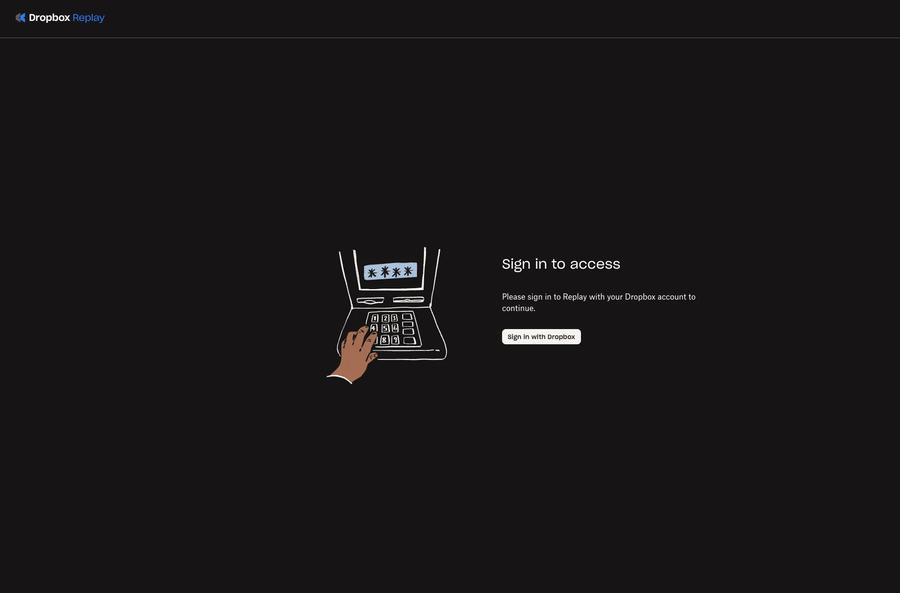 Task type: describe. For each thing, give the bounding box(es) containing it.
in for to
[[535, 255, 548, 272]]

sign in to access
[[502, 255, 621, 272]]

account
[[658, 292, 687, 301]]

with inside the please sign in to replay with your dropbox account to continue.
[[590, 292, 605, 301]]

sign in with dropbox button
[[502, 329, 581, 344]]

please
[[502, 292, 526, 301]]

to right account
[[689, 292, 696, 301]]

dropbox inside the please sign in to replay with your dropbox account to continue.
[[625, 292, 656, 301]]

to left access
[[552, 255, 566, 272]]

your
[[607, 292, 623, 301]]



Task type: vqa. For each thing, say whether or not it's contained in the screenshot.
Sign in with Dropbox in the bottom of the page
yes



Task type: locate. For each thing, give the bounding box(es) containing it.
0 horizontal spatial dropbox
[[548, 333, 576, 341]]

2 vertical spatial in
[[524, 333, 530, 341]]

1 vertical spatial with
[[532, 333, 546, 341]]

access
[[570, 255, 621, 272]]

please sign in to replay with your dropbox account to continue.
[[502, 292, 696, 313]]

to left replay
[[554, 292, 561, 301]]

in for with
[[524, 333, 530, 341]]

0 vertical spatial in
[[535, 255, 548, 272]]

sign for sign in to access
[[502, 255, 531, 272]]

replay
[[563, 292, 587, 301]]

sign down continue.
[[508, 333, 522, 341]]

in inside sign in with dropbox button
[[524, 333, 530, 341]]

sign inside button
[[508, 333, 522, 341]]

0 vertical spatial dropbox
[[625, 292, 656, 301]]

dropbox right your
[[625, 292, 656, 301]]

to
[[552, 255, 566, 272], [554, 292, 561, 301], [689, 292, 696, 301]]

in up 'sign'
[[535, 255, 548, 272]]

with down continue.
[[532, 333, 546, 341]]

with inside sign in with dropbox button
[[532, 333, 546, 341]]

in inside the please sign in to replay with your dropbox account to continue.
[[545, 292, 552, 301]]

0 vertical spatial sign
[[502, 255, 531, 272]]

with left your
[[590, 292, 605, 301]]

sign in with dropbox
[[508, 333, 576, 341]]

in right 'sign'
[[545, 292, 552, 301]]

1 horizontal spatial with
[[590, 292, 605, 301]]

sign up please
[[502, 255, 531, 272]]

1 horizontal spatial dropbox
[[625, 292, 656, 301]]

dropbox inside button
[[548, 333, 576, 341]]

sign
[[528, 292, 543, 301]]

continue.
[[502, 304, 536, 313]]

1 vertical spatial dropbox
[[548, 333, 576, 341]]

with
[[590, 292, 605, 301], [532, 333, 546, 341]]

sign
[[502, 255, 531, 272], [508, 333, 522, 341]]

sign for sign in with dropbox
[[508, 333, 522, 341]]

dropbox down replay
[[548, 333, 576, 341]]

in down continue.
[[524, 333, 530, 341]]

in
[[535, 255, 548, 272], [545, 292, 552, 301], [524, 333, 530, 341]]

0 horizontal spatial with
[[532, 333, 546, 341]]

0 vertical spatial with
[[590, 292, 605, 301]]

1 vertical spatial sign
[[508, 333, 522, 341]]

dropbox
[[625, 292, 656, 301], [548, 333, 576, 341]]

1 vertical spatial in
[[545, 292, 552, 301]]



